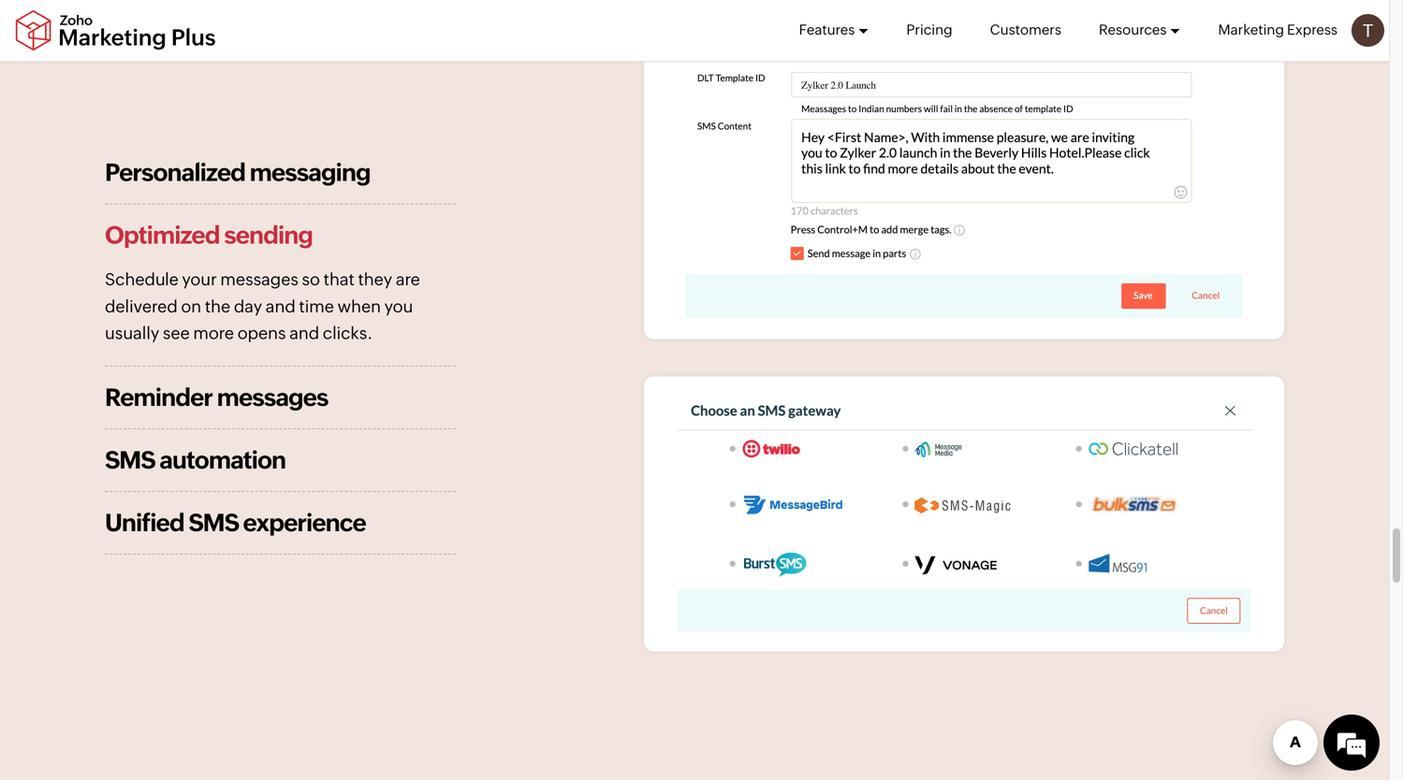 Task type: vqa. For each thing, say whether or not it's contained in the screenshot.
The Ownership
no



Task type: describe. For each thing, give the bounding box(es) containing it.
are
[[396, 270, 420, 289]]

so
[[302, 270, 320, 289]]

automation
[[159, 446, 286, 474]]

on
[[181, 297, 201, 316]]

pricing
[[906, 22, 953, 38]]

pricing link
[[906, 0, 953, 60]]

usually
[[105, 324, 159, 343]]

they
[[358, 270, 392, 289]]

sending
[[224, 221, 313, 249]]

marketing
[[1218, 22, 1284, 38]]

0 horizontal spatial sms
[[105, 446, 155, 474]]

schedule
[[105, 270, 179, 289]]

optimized sending
[[105, 221, 313, 249]]

opens
[[237, 324, 286, 343]]

1 sms marketing image from the top
[[644, 8, 1284, 339]]

features
[[799, 22, 855, 38]]

marketing express link
[[1218, 0, 1338, 60]]

you
[[384, 297, 413, 316]]

the
[[205, 297, 230, 316]]

customers link
[[990, 0, 1061, 60]]

resources
[[1099, 22, 1167, 38]]

time
[[299, 297, 334, 316]]

2 sms marketing image from the top
[[644, 377, 1284, 652]]

optimized
[[105, 221, 220, 249]]



Task type: locate. For each thing, give the bounding box(es) containing it.
sms down automation
[[188, 509, 239, 537]]

terry turtle image
[[1352, 14, 1384, 47]]

express
[[1287, 22, 1338, 38]]

resources link
[[1099, 0, 1181, 60]]

schedule your messages so that they are delivered on the day and time when you usually see more opens and clicks.
[[105, 270, 420, 343]]

sms automation
[[105, 446, 286, 474]]

messages up the day
[[220, 270, 298, 289]]

personalized messaging
[[105, 159, 370, 186]]

when
[[337, 297, 381, 316]]

unified
[[105, 509, 184, 537]]

sms marketing image
[[644, 8, 1284, 339], [644, 377, 1284, 652]]

0 vertical spatial sms
[[105, 446, 155, 474]]

messages inside schedule your messages so that they are delivered on the day and time when you usually see more opens and clicks.
[[220, 270, 298, 289]]

messages down opens
[[217, 384, 328, 411]]

0 vertical spatial messages
[[220, 270, 298, 289]]

see
[[163, 324, 190, 343]]

0 vertical spatial sms marketing image
[[644, 8, 1284, 339]]

and
[[266, 297, 296, 316], [289, 324, 319, 343]]

and down time
[[289, 324, 319, 343]]

1 vertical spatial messages
[[217, 384, 328, 411]]

more
[[193, 324, 234, 343]]

messages
[[220, 270, 298, 289], [217, 384, 328, 411]]

1 vertical spatial sms marketing image
[[644, 377, 1284, 652]]

experience
[[243, 509, 366, 537]]

customers
[[990, 22, 1061, 38]]

1 vertical spatial sms
[[188, 509, 239, 537]]

day
[[234, 297, 262, 316]]

reminder
[[105, 384, 212, 411]]

sms
[[105, 446, 155, 474], [188, 509, 239, 537]]

unified sms experience
[[105, 509, 366, 537]]

personalized
[[105, 159, 245, 186]]

delivered
[[105, 297, 178, 316]]

features link
[[799, 0, 869, 60]]

messaging
[[250, 159, 370, 186]]

your
[[182, 270, 217, 289]]

0 vertical spatial and
[[266, 297, 296, 316]]

1 vertical spatial and
[[289, 324, 319, 343]]

sms up unified
[[105, 446, 155, 474]]

zoho marketingplus logo image
[[14, 10, 217, 51]]

that
[[323, 270, 355, 289]]

and right the day
[[266, 297, 296, 316]]

marketing express
[[1218, 22, 1338, 38]]

reminder messages
[[105, 384, 328, 411]]

clicks.
[[323, 324, 373, 343]]

1 horizontal spatial sms
[[188, 509, 239, 537]]



